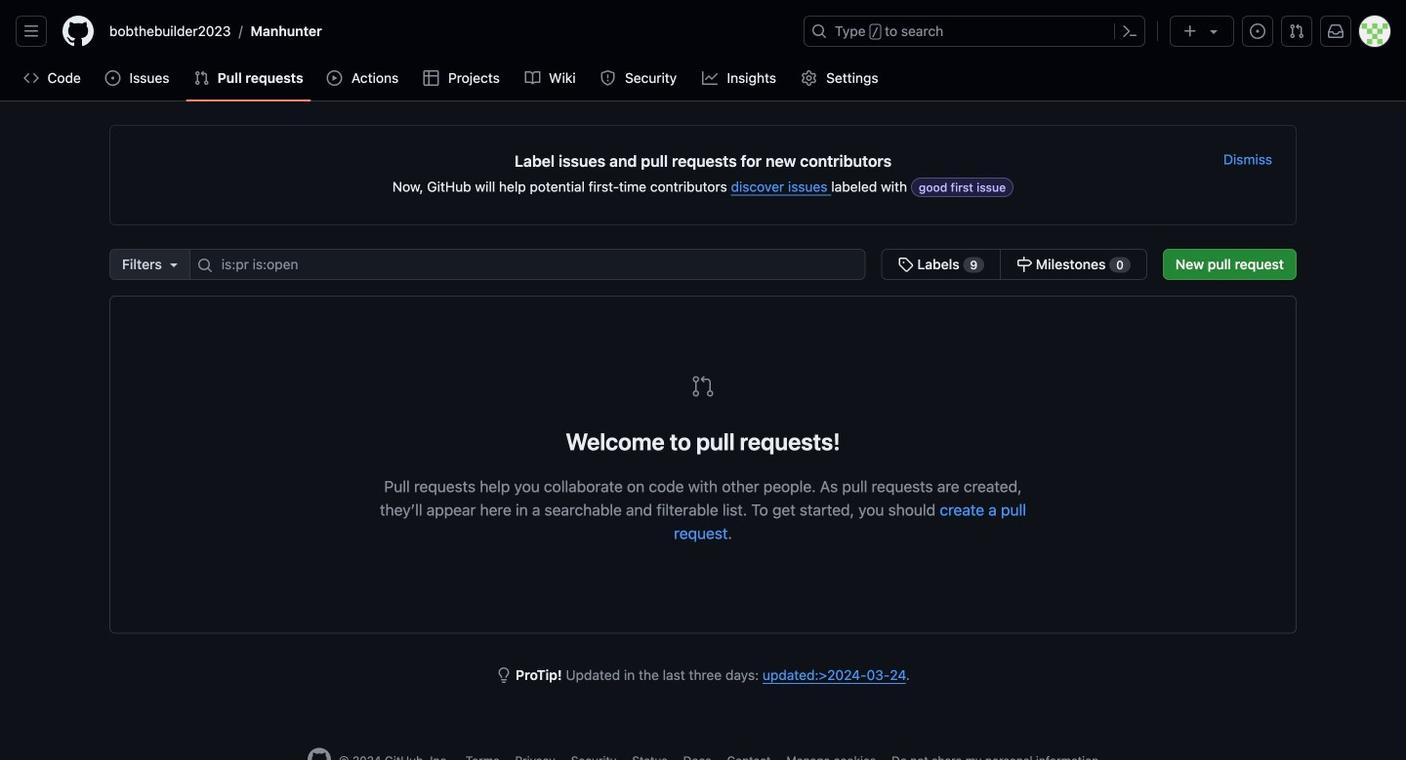 Task type: vqa. For each thing, say whether or not it's contained in the screenshot.
the search image
yes



Task type: describe. For each thing, give the bounding box(es) containing it.
command palette image
[[1122, 23, 1138, 39]]

milestone image
[[1017, 257, 1033, 273]]

play image
[[327, 70, 343, 86]]

Search all issues text field
[[189, 249, 866, 280]]

book image
[[525, 70, 540, 86]]

graph image
[[702, 70, 718, 86]]

git pull request image for the rightmost issue opened icon
[[1289, 23, 1305, 39]]

shield image
[[600, 70, 616, 86]]

gear image
[[802, 70, 817, 86]]

1 horizontal spatial issue opened image
[[1250, 23, 1266, 39]]

0 vertical spatial homepage image
[[63, 16, 94, 47]]

code image
[[23, 70, 39, 86]]

1 vertical spatial triangle down image
[[166, 257, 181, 273]]

plus image
[[1183, 23, 1199, 39]]

1 horizontal spatial homepage image
[[308, 749, 331, 761]]

light bulb image
[[496, 668, 512, 684]]

git pull request image for bottom issue opened icon
[[194, 70, 210, 86]]

tag image
[[898, 257, 914, 273]]

search image
[[197, 258, 213, 274]]



Task type: locate. For each thing, give the bounding box(es) containing it.
notifications image
[[1328, 23, 1344, 39]]

issue element
[[882, 249, 1148, 280]]

homepage image
[[63, 16, 94, 47], [308, 749, 331, 761]]

0 horizontal spatial issue opened image
[[105, 70, 121, 86]]

0 vertical spatial git pull request image
[[1289, 23, 1305, 39]]

1 vertical spatial issue opened image
[[105, 70, 121, 86]]

2 vertical spatial git pull request image
[[692, 375, 715, 399]]

issue opened image right plus image
[[1250, 23, 1266, 39]]

table image
[[424, 70, 439, 86]]

list
[[102, 16, 792, 47]]

1 horizontal spatial triangle down image
[[1206, 23, 1222, 39]]

1 vertical spatial homepage image
[[308, 749, 331, 761]]

0 horizontal spatial triangle down image
[[166, 257, 181, 273]]

1 vertical spatial git pull request image
[[194, 70, 210, 86]]

triangle down image right plus image
[[1206, 23, 1222, 39]]

None search field
[[109, 249, 1148, 280]]

git pull request image
[[1289, 23, 1305, 39], [194, 70, 210, 86], [692, 375, 715, 399]]

issue opened image right code icon
[[105, 70, 121, 86]]

1 horizontal spatial git pull request image
[[692, 375, 715, 399]]

triangle down image
[[1206, 23, 1222, 39], [166, 257, 181, 273]]

2 horizontal spatial git pull request image
[[1289, 23, 1305, 39]]

triangle down image left search icon at the top of the page
[[166, 257, 181, 273]]

Issues search field
[[189, 249, 866, 280]]

0 horizontal spatial git pull request image
[[194, 70, 210, 86]]

0 vertical spatial triangle down image
[[1206, 23, 1222, 39]]

0 vertical spatial issue opened image
[[1250, 23, 1266, 39]]

0 horizontal spatial homepage image
[[63, 16, 94, 47]]

issue opened image
[[1250, 23, 1266, 39], [105, 70, 121, 86]]



